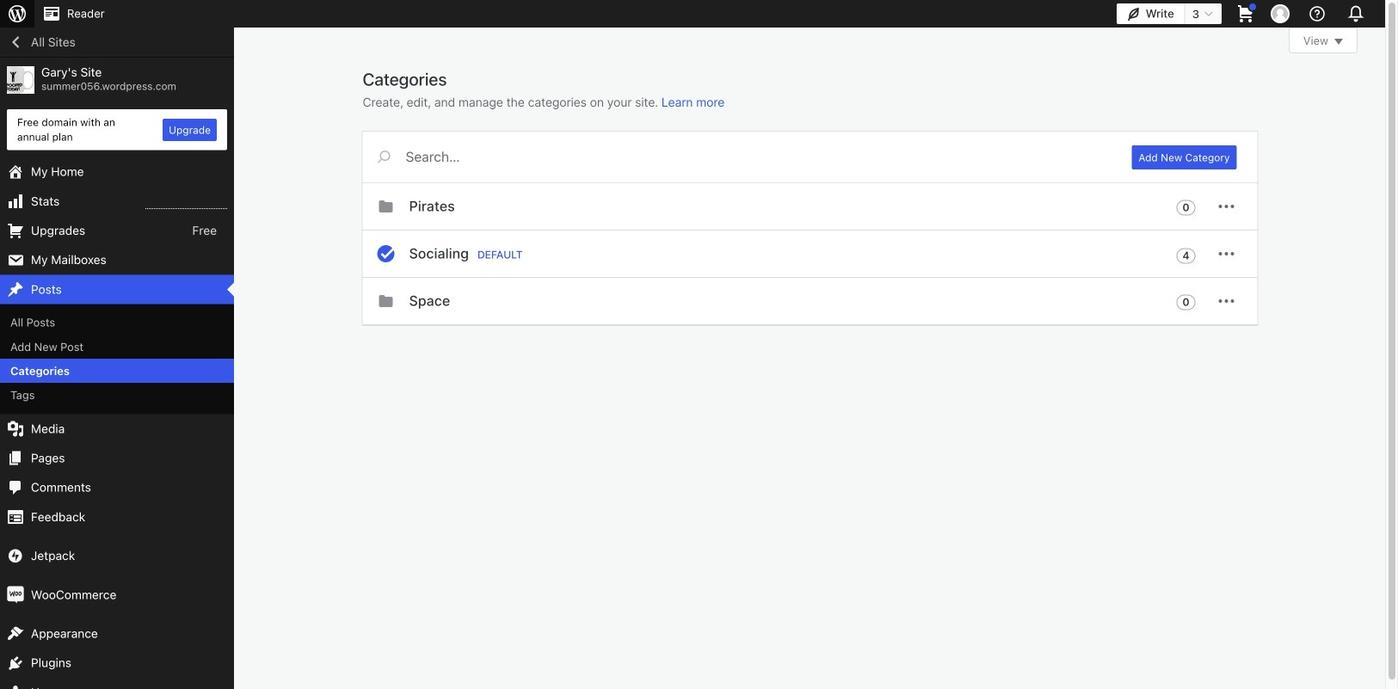 Task type: vqa. For each thing, say whether or not it's contained in the screenshot.
checkbox
no



Task type: describe. For each thing, give the bounding box(es) containing it.
space image
[[376, 291, 396, 312]]

toggle menu image for space image
[[1217, 291, 1237, 312]]

toggle menu image for pirates icon
[[1217, 196, 1237, 217]]



Task type: locate. For each thing, give the bounding box(es) containing it.
help image
[[1307, 3, 1328, 24]]

2 img image from the top
[[7, 587, 24, 604]]

row
[[363, 183, 1258, 325]]

closed image
[[1335, 39, 1344, 45]]

1 vertical spatial img image
[[7, 587, 24, 604]]

1 vertical spatial toggle menu image
[[1217, 244, 1237, 264]]

toggle menu image
[[1217, 196, 1237, 217], [1217, 244, 1237, 264], [1217, 291, 1237, 312]]

0 vertical spatial img image
[[7, 548, 24, 565]]

my shopping cart image
[[1236, 3, 1257, 24]]

main content
[[363, 28, 1358, 325]]

my profile image
[[1271, 4, 1290, 23]]

manage your notifications image
[[1344, 2, 1369, 26]]

pirates image
[[376, 196, 396, 217]]

2 vertical spatial toggle menu image
[[1217, 291, 1237, 312]]

highest hourly views 0 image
[[145, 198, 227, 209]]

3 toggle menu image from the top
[[1217, 291, 1237, 312]]

open search image
[[363, 146, 406, 167]]

2 toggle menu image from the top
[[1217, 244, 1237, 264]]

socialing image
[[376, 244, 396, 264]]

Search search field
[[406, 132, 1112, 182]]

img image
[[7, 548, 24, 565], [7, 587, 24, 604]]

1 toggle menu image from the top
[[1217, 196, 1237, 217]]

toggle menu image for socialing image
[[1217, 244, 1237, 264]]

None search field
[[363, 132, 1112, 182]]

1 img image from the top
[[7, 548, 24, 565]]

manage your sites image
[[7, 3, 28, 24]]

0 vertical spatial toggle menu image
[[1217, 196, 1237, 217]]



